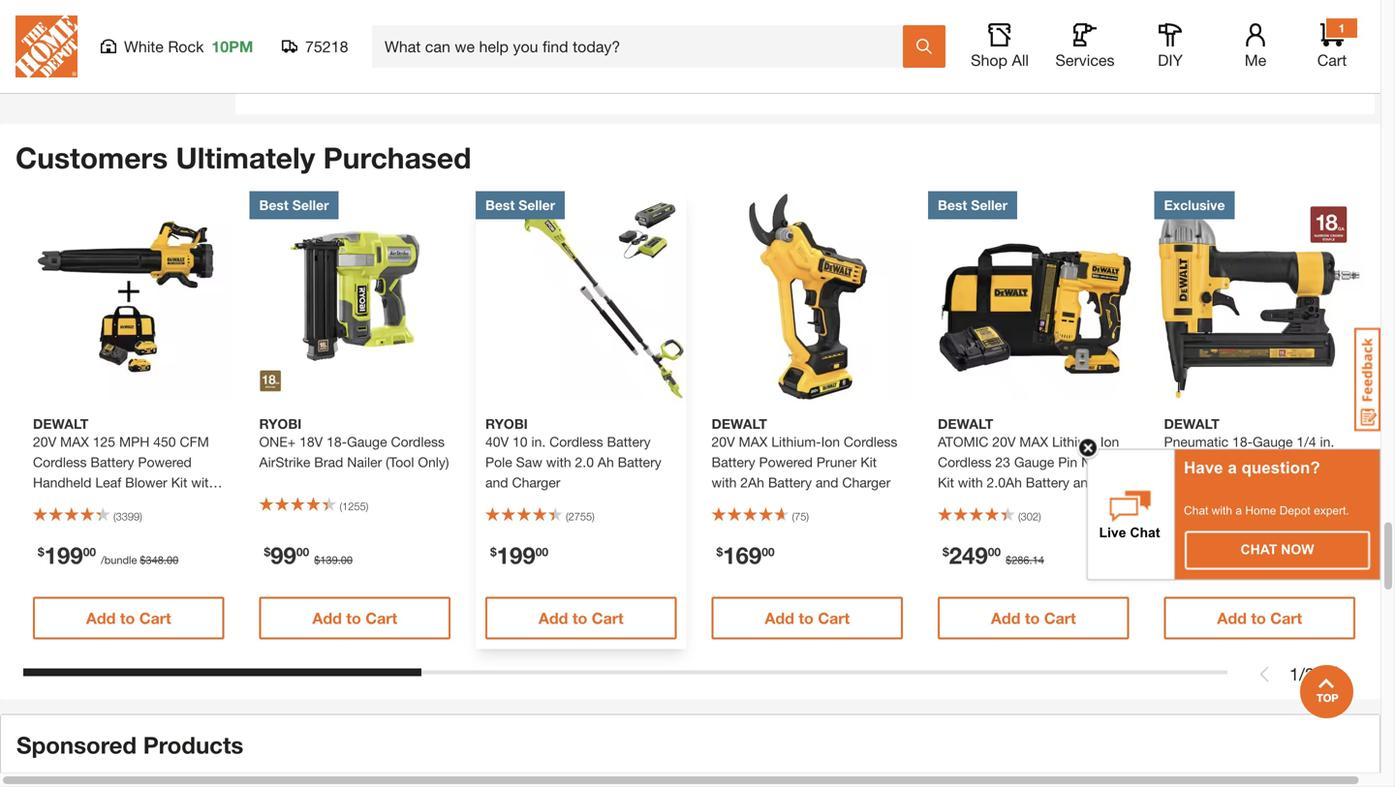 Task type: describe. For each thing, give the bounding box(es) containing it.
cart for fourth add to cart button
[[818, 610, 850, 628]]

and inside dewalt atomic 20v max lithium ion cordless 23 gauge pin nailer kit with 2.0ah battery and charger
[[1074, 475, 1096, 491]]

( 302 )
[[1019, 511, 1041, 524]]

( 75 )
[[792, 511, 809, 524]]

chat now link
[[1186, 533, 1369, 569]]

chat
[[1184, 504, 1209, 517]]

add to cart button for dewalt atomic 20v max lithium ion cordless 23 gauge pin nailer kit with 2.0ah battery and charger
[[938, 598, 1129, 640]]

2ah
[[741, 475, 765, 491]]

to for dewalt atomic 20v max lithium ion cordless 23 gauge pin nailer kit with 2.0ah battery and charger
[[1025, 610, 1040, 628]]

450
[[153, 434, 176, 450]]

dewalt for 249
[[938, 416, 994, 432]]

dewalt atomic 20v max lithium ion cordless 23 gauge pin nailer kit with 2.0ah battery and charger
[[938, 416, 1120, 511]]

$ for $ 249 00 $ 286 . 14
[[943, 546, 949, 559]]

add for atomic 20v max lithium ion cordless 23 gauge pin nailer kit with 2.0ah battery and charger
[[991, 610, 1021, 628]]

mph
[[119, 434, 150, 450]]

seller for 99
[[292, 197, 329, 213]]

next slide image
[[1333, 667, 1348, 683]]

and down 4ah
[[85, 516, 108, 532]]

ultimately
[[176, 141, 315, 175]]

shop
[[971, 51, 1008, 69]]

best seller for 249
[[938, 197, 1008, 213]]

75
[[795, 511, 807, 524]]

4 add to cart button from the left
[[712, 598, 903, 640]]

airstrike
[[259, 455, 310, 471]]

1 / 3
[[1290, 665, 1315, 685]]

with inside dewalt 20v max lithium-ion cordless battery powered pruner kit with 2ah battery and charger
[[712, 475, 737, 491]]

ion inside dewalt atomic 20v max lithium ion cordless 23 gauge pin nailer kit with 2.0ah battery and charger
[[1101, 434, 1120, 450]]

me
[[1245, 51, 1267, 69]]

20v max lithium-ion cordless battery powered pruner kit with 2ah battery and charger image
[[702, 192, 913, 402]]

$ for $ 99 00 $ 139 . 00
[[264, 546, 271, 559]]

3399
[[116, 511, 140, 524]]

ryobi one+ 18v 18-gauge cordless airstrike brad nailer (tool only)
[[259, 416, 449, 471]]

bag
[[112, 516, 136, 532]]

have a question?
[[1184, 459, 1321, 477]]

exclusive
[[1164, 197, 1225, 213]]

handheld
[[33, 475, 92, 491]]

304
[[1247, 501, 1265, 513]]

40v 10 in. cordless battery pole saw with 2.0 ah battery and charger image
[[476, 192, 687, 402]]

1255
[[342, 501, 366, 513]]

max inside dewalt atomic 20v max lithium ion cordless 23 gauge pin nailer kit with 2.0ah battery and charger
[[1020, 434, 1049, 450]]

pneumatic
[[1164, 434, 1229, 450]]

cart for dewalt pneumatic 18-gauge 1/4 in. crown stapler add to cart button
[[1271, 610, 1303, 628]]

99
[[271, 542, 296, 570]]

6ah
[[33, 495, 57, 511]]

best for 99
[[259, 197, 289, 213]]

feedback link image
[[1355, 328, 1381, 432]]

( 304 )
[[1245, 501, 1268, 513]]

kit inside dewalt 20v max lithium-ion cordless battery powered pruner kit with 2ah battery and charger
[[861, 455, 877, 471]]

4ah
[[87, 495, 111, 511]]

) down dewalt 20v max lithium-ion cordless battery powered pruner kit with 2ah battery and charger
[[807, 511, 809, 524]]

cordless inside the dewalt 20v max 125 mph 450 cfm cordless battery powered handheld leaf blower kit with 6ah and 4ah batteries, charger and bag
[[33, 455, 87, 471]]

199 for $ 199 00 /bundle $ 348 . 00
[[44, 542, 83, 570]]

dewalt inside dewalt 20v max lithium-ion cordless battery powered pruner kit with 2ah battery and charger
[[712, 416, 767, 432]]

powered inside the dewalt 20v max 125 mph 450 cfm cordless battery powered handheld leaf blower kit with 6ah and 4ah batteries, charger and bag
[[138, 455, 192, 471]]

) down 2.0
[[592, 511, 595, 524]]

white
[[124, 37, 164, 56]]

dewalt for 139
[[1164, 416, 1220, 432]]

diy button
[[1140, 23, 1202, 70]]

$ 99 00 $ 139 . 00
[[264, 542, 353, 570]]

ion inside dewalt 20v max lithium-ion cordless battery powered pruner kit with 2ah battery and charger
[[821, 434, 840, 450]]

4 add to cart from the left
[[765, 610, 850, 628]]

shop all
[[971, 51, 1029, 69]]

add to cart for pneumatic 18-gauge 1/4 in. crown stapler
[[1218, 610, 1303, 628]]

$ for $ 169 00
[[717, 546, 723, 559]]

to for ryobi one+ 18v 18-gauge cordless airstrike brad nailer (tool only)
[[346, 610, 361, 628]]

( for 99
[[340, 501, 342, 513]]

2.0
[[575, 455, 594, 471]]

best for 249
[[938, 197, 967, 213]]

kit inside the dewalt 20v max 125 mph 450 cfm cordless battery powered handheld leaf blower kit with 6ah and 4ah batteries, charger and bag
[[171, 475, 187, 491]]

348
[[146, 555, 164, 567]]

sponsored
[[16, 732, 137, 759]]

10pm
[[212, 37, 253, 56]]

$ 139
[[1169, 542, 1214, 570]]

dewalt 20v max lithium-ion cordless battery powered pruner kit with 2ah battery and charger
[[712, 416, 898, 491]]

lithium
[[1052, 434, 1097, 450]]

cfm
[[180, 434, 209, 450]]

atomic 20v max lithium ion cordless 23 gauge pin nailer kit with 2.0ah battery and charger image
[[928, 192, 1139, 402]]

best seller for 99
[[259, 197, 329, 213]]

pneumatic 18-gauge 1/4 in. crown stapler image
[[1155, 192, 1365, 402]]

10
[[513, 434, 528, 450]]

cordless inside ryobi 40v 10 in. cordless battery pole saw with 2.0 ah battery and charger
[[550, 434, 603, 450]]

125
[[93, 434, 115, 450]]

depot
[[1280, 504, 1311, 517]]

00 for $ 199 00
[[536, 546, 549, 559]]

stapler
[[1208, 455, 1251, 471]]

only)
[[418, 455, 449, 471]]

lithium-
[[772, 434, 821, 450]]

4 add from the left
[[765, 610, 795, 628]]

with inside ryobi 40v 10 in. cordless battery pole saw with 2.0 ah battery and charger
[[546, 455, 571, 471]]

23
[[996, 455, 1011, 471]]

302
[[1021, 511, 1039, 524]]

powered inside dewalt 20v max lithium-ion cordless battery powered pruner kit with 2ah battery and charger
[[759, 455, 813, 471]]

gauge inside "ryobi one+ 18v 18-gauge cordless airstrike brad nailer (tool only)"
[[347, 434, 387, 450]]

and inside dewalt 20v max lithium-ion cordless battery powered pruner kit with 2ah battery and charger
[[816, 475, 839, 491]]

1 add from the left
[[86, 610, 116, 628]]

( 1255 )
[[340, 501, 369, 513]]

00 for $ 199 00 /bundle $ 348 . 00
[[83, 546, 96, 559]]

ryobi for $
[[259, 416, 302, 432]]

sponsored products
[[16, 732, 244, 759]]

$ for $ 199 00
[[490, 546, 497, 559]]

add to cart button for ryobi one+ 18v 18-gauge cordless airstrike brad nailer (tool only)
[[259, 598, 451, 640]]

have
[[1184, 459, 1224, 477]]

cart for add to cart button for ryobi 40v 10 in. cordless battery pole saw with 2.0 ah battery and charger
[[592, 610, 624, 628]]

20v max 125 mph 450 cfm cordless battery powered handheld leaf blower kit with 6ah and 4ah batteries, charger and bag image
[[23, 192, 234, 402]]

/bundle
[[101, 555, 137, 567]]

0 vertical spatial a
[[1228, 459, 1237, 477]]

) for 249
[[1039, 511, 1041, 524]]

cordless inside "ryobi one+ 18v 18-gauge cordless airstrike brad nailer (tool only)"
[[391, 434, 445, 450]]

crown
[[1164, 455, 1204, 471]]

( for 139
[[1245, 501, 1247, 513]]

shop all button
[[969, 23, 1031, 70]]

. inside $ 199 00 /bundle $ 348 . 00
[[164, 555, 167, 567]]

( 3399 )
[[113, 511, 142, 524]]

question?
[[1242, 459, 1321, 477]]

in. inside ryobi 40v 10 in. cordless battery pole saw with 2.0 ah battery and charger
[[532, 434, 546, 450]]

pole
[[486, 455, 512, 471]]

00 for $ 169 00
[[762, 546, 775, 559]]

14
[[1033, 555, 1045, 567]]

max for powered
[[739, 434, 768, 450]]

286
[[1012, 555, 1030, 567]]

( for 199
[[113, 511, 116, 524]]

$ 249 00 $ 286 . 14
[[943, 542, 1045, 570]]

atomic
[[938, 434, 989, 450]]

battery inside the dewalt 20v max 125 mph 450 cfm cordless battery powered handheld leaf blower kit with 6ah and 4ah batteries, charger and bag
[[90, 455, 134, 471]]

20v for 20v max lithium-ion cordless battery powered pruner kit with 2ah battery and charger
[[712, 434, 735, 450]]

batteries,
[[115, 495, 173, 511]]

pin
[[1058, 455, 1078, 471]]

1 inside 'cart 1'
[[1339, 21, 1345, 35]]

leaf
[[95, 475, 121, 491]]

chat now
[[1241, 543, 1315, 558]]

2 best seller from the left
[[486, 197, 555, 213]]

chat
[[1241, 543, 1278, 558]]

now
[[1281, 543, 1315, 558]]

2 seller from the left
[[519, 197, 555, 213]]

3
[[1305, 665, 1315, 685]]

products
[[143, 732, 244, 759]]

169
[[723, 542, 762, 570]]



Task type: locate. For each thing, give the bounding box(es) containing it.
3 best seller from the left
[[938, 197, 1008, 213]]

2 in. from the left
[[1320, 434, 1335, 450]]

0 horizontal spatial 20v
[[33, 434, 56, 450]]

a
[[1228, 459, 1237, 477], [1236, 504, 1242, 517]]

charger inside dewalt 20v max lithium-ion cordless battery powered pruner kit with 2ah battery and charger
[[842, 475, 891, 491]]

5 add from the left
[[991, 610, 1021, 628]]

( for 249
[[1019, 511, 1021, 524]]

2 horizontal spatial seller
[[971, 197, 1008, 213]]

add to cart down $ 99 00 $ 139 . 00
[[312, 610, 397, 628]]

1 horizontal spatial 139
[[1176, 542, 1214, 570]]

nailer left (tool
[[347, 455, 382, 471]]

powered down lithium-
[[759, 455, 813, 471]]

$ for $ 199 00 /bundle $ 348 . 00
[[38, 546, 44, 559]]

(tool
[[386, 455, 414, 471]]

6 to from the left
[[1251, 610, 1266, 628]]

2 nailer from the left
[[1082, 455, 1116, 471]]

20v inside dewalt 20v max lithium-ion cordless battery powered pruner kit with 2ah battery and charger
[[712, 434, 735, 450]]

cart for dewalt atomic 20v max lithium ion cordless 23 gauge pin nailer kit with 2.0ah battery and charger add to cart button
[[1044, 610, 1076, 628]]

dewalt pneumatic 18-gauge 1/4 in. crown stapler
[[1164, 416, 1335, 471]]

add to cart down "$ 199 00"
[[539, 610, 624, 628]]

00 down the 2ah
[[762, 546, 775, 559]]

powered down 450
[[138, 455, 192, 471]]

battery right ah
[[618, 455, 662, 471]]

1 horizontal spatial best seller
[[486, 197, 555, 213]]

add to cart button for ryobi 40v 10 in. cordless battery pole saw with 2.0 ah battery and charger
[[486, 598, 677, 640]]

cordless up 2.0
[[550, 434, 603, 450]]

add down "$ 199 00"
[[539, 610, 568, 628]]

00 for $ 99 00 $ 139 . 00
[[296, 546, 309, 559]]

1 horizontal spatial best
[[486, 197, 515, 213]]

0 horizontal spatial nailer
[[347, 455, 382, 471]]

services
[[1056, 51, 1115, 69]]

add to cart for one+ 18v 18-gauge cordless airstrike brad nailer (tool only)
[[312, 610, 397, 628]]

00 for $ 249 00 $ 286 . 14
[[988, 546, 1001, 559]]

add to cart up this is the first slide icon
[[1218, 610, 1303, 628]]

(
[[340, 501, 342, 513], [1245, 501, 1247, 513], [113, 511, 116, 524], [566, 511, 569, 524], [792, 511, 795, 524], [1019, 511, 1021, 524]]

dewalt up the 2ah
[[712, 416, 767, 432]]

1 nailer from the left
[[347, 455, 382, 471]]

2 to from the left
[[346, 610, 361, 628]]

add down /bundle
[[86, 610, 116, 628]]

6 add from the left
[[1218, 610, 1247, 628]]

gauge up (tool
[[347, 434, 387, 450]]

0 horizontal spatial best
[[259, 197, 289, 213]]

this is the first slide image
[[1257, 667, 1272, 683]]

cordless
[[391, 434, 445, 450], [550, 434, 603, 450], [844, 434, 898, 450], [33, 455, 87, 471], [938, 455, 992, 471]]

ryobi for 199
[[486, 416, 528, 432]]

add to cart down the 14
[[991, 610, 1076, 628]]

5 add to cart button from the left
[[938, 598, 1129, 640]]

ryobi inside ryobi 40v 10 in. cordless battery pole saw with 2.0 ah battery and charger
[[486, 416, 528, 432]]

kit inside dewalt atomic 20v max lithium ion cordless 23 gauge pin nailer kit with 2.0ah battery and charger
[[938, 475, 954, 491]]

) down "ryobi one+ 18v 18-gauge cordless airstrike brad nailer (tool only)"
[[366, 501, 369, 513]]

dewalt 20v max 125 mph 450 cfm cordless battery powered handheld leaf blower kit with 6ah and 4ah batteries, charger and bag
[[33, 416, 216, 532]]

2 horizontal spatial gauge
[[1253, 434, 1293, 450]]

add to cart button down "$ 199 00"
[[486, 598, 677, 640]]

1 vertical spatial a
[[1236, 504, 1242, 517]]

a right have at the bottom
[[1228, 459, 1237, 477]]

to for ryobi 40v 10 in. cordless battery pole saw with 2.0 ah battery and charger
[[573, 610, 588, 628]]

dewalt inside dewalt pneumatic 18-gauge 1/4 in. crown stapler
[[1164, 416, 1220, 432]]

battery
[[607, 434, 651, 450], [90, 455, 134, 471], [618, 455, 662, 471], [712, 455, 756, 471], [768, 475, 812, 491], [1026, 475, 1070, 491]]

add for pneumatic 18-gauge 1/4 in. crown stapler
[[1218, 610, 1247, 628]]

5 to from the left
[[1025, 610, 1040, 628]]

0 horizontal spatial ryobi
[[259, 416, 302, 432]]

1/4
[[1297, 434, 1317, 450]]

20v inside the dewalt 20v max 125 mph 450 cfm cordless battery powered handheld leaf blower kit with 6ah and 4ah batteries, charger and bag
[[33, 434, 56, 450]]

ion up the pruner
[[821, 434, 840, 450]]

1 to from the left
[[120, 610, 135, 628]]

kit right the pruner
[[861, 455, 877, 471]]

max inside the dewalt 20v max 125 mph 450 cfm cordless battery powered handheld leaf blower kit with 6ah and 4ah batteries, charger and bag
[[60, 434, 89, 450]]

services button
[[1054, 23, 1116, 70]]

and inside ryobi 40v 10 in. cordless battery pole saw with 2.0 ah battery and charger
[[486, 475, 508, 491]]

1 horizontal spatial 20v
[[712, 434, 735, 450]]

2 add to cart from the left
[[312, 610, 397, 628]]

2755
[[569, 511, 592, 524]]

expert.
[[1314, 504, 1350, 517]]

1 seller from the left
[[292, 197, 329, 213]]

2 . from the left
[[338, 555, 341, 567]]

battery up ( 75 )
[[768, 475, 812, 491]]

gauge inside dewalt pneumatic 18-gauge 1/4 in. crown stapler
[[1253, 434, 1293, 450]]

2 max from the left
[[739, 434, 768, 450]]

1 horizontal spatial kit
[[861, 455, 877, 471]]

rock
[[168, 37, 204, 56]]

0 horizontal spatial gauge
[[347, 434, 387, 450]]

2 ion from the left
[[1101, 434, 1120, 450]]

dewalt for 199
[[33, 416, 88, 432]]

00 right the 348
[[167, 555, 179, 567]]

in. right 1/4
[[1320, 434, 1335, 450]]

blower
[[125, 475, 167, 491]]

seller for 249
[[971, 197, 1008, 213]]

1 18- from the left
[[327, 434, 347, 450]]

75218
[[305, 37, 348, 56]]

0 horizontal spatial powered
[[138, 455, 192, 471]]

a left ( 304 ) at the right
[[1236, 504, 1242, 517]]

and down pin at the right of page
[[1074, 475, 1096, 491]]

max up the 2ah
[[739, 434, 768, 450]]

ion right lithium
[[1101, 434, 1120, 450]]

. inside '$ 249 00 $ 286 . 14'
[[1030, 555, 1033, 567]]

with left 2.0
[[546, 455, 571, 471]]

add to cart down /bundle
[[86, 610, 171, 628]]

battery up the 2ah
[[712, 455, 756, 471]]

00
[[83, 546, 96, 559], [296, 546, 309, 559], [536, 546, 549, 559], [762, 546, 775, 559], [988, 546, 1001, 559], [167, 555, 179, 567], [341, 555, 353, 567]]

max inside dewalt 20v max lithium-ion cordless battery powered pruner kit with 2ah battery and charger
[[739, 434, 768, 450]]

1 left 3
[[1290, 665, 1300, 685]]

cordless down atomic
[[938, 455, 992, 471]]

ryobi up 40v
[[486, 416, 528, 432]]

dewalt up handheld
[[33, 416, 88, 432]]

$ inside $ 139
[[1169, 546, 1176, 559]]

cart for ryobi one+ 18v 18-gauge cordless airstrike brad nailer (tool only) add to cart button
[[366, 610, 397, 628]]

1 best seller from the left
[[259, 197, 329, 213]]

add to cart button down /bundle
[[33, 598, 224, 640]]

2 horizontal spatial best
[[938, 197, 967, 213]]

18- up stapler
[[1233, 434, 1253, 450]]

1 in. from the left
[[532, 434, 546, 450]]

1 20v from the left
[[33, 434, 56, 450]]

139 right 99
[[320, 555, 338, 567]]

1 horizontal spatial in.
[[1320, 434, 1335, 450]]

2 horizontal spatial 20v
[[993, 434, 1016, 450]]

3 best from the left
[[938, 197, 967, 213]]

0 horizontal spatial best seller
[[259, 197, 329, 213]]

$ inside "$ 169 00"
[[717, 546, 723, 559]]

cart for 1st add to cart button from the left
[[139, 610, 171, 628]]

4 to from the left
[[799, 610, 814, 628]]

00 inside '$ 249 00 $ 286 . 14'
[[988, 546, 1001, 559]]

1 ion from the left
[[821, 434, 840, 450]]

dewalt up pneumatic
[[1164, 416, 1220, 432]]

cart 1
[[1318, 21, 1347, 69]]

. down ( 1255 )
[[338, 555, 341, 567]]

. down the 302
[[1030, 555, 1033, 567]]

max
[[60, 434, 89, 450], [739, 434, 768, 450], [1020, 434, 1049, 450]]

diy
[[1158, 51, 1183, 69]]

1 199 from the left
[[44, 542, 83, 570]]

1 horizontal spatial 199
[[497, 542, 536, 570]]

customers ultimately purchased
[[16, 141, 471, 175]]

) for 199
[[140, 511, 142, 524]]

1
[[1339, 21, 1345, 35], [1290, 665, 1300, 685]]

. for 249
[[1030, 555, 1033, 567]]

0 horizontal spatial 199
[[44, 542, 83, 570]]

1 horizontal spatial 18-
[[1233, 434, 1253, 450]]

add to cart button down the 14
[[938, 598, 1129, 640]]

3 add to cart button from the left
[[486, 598, 677, 640]]

. for 99
[[338, 555, 341, 567]]

white rock 10pm
[[124, 37, 253, 56]]

6 add to cart from the left
[[1218, 610, 1303, 628]]

add for 40v 10 in. cordless battery pole saw with 2.0 ah battery and charger
[[539, 610, 568, 628]]

) up the 14
[[1039, 511, 1041, 524]]

1 max from the left
[[60, 434, 89, 450]]

1 right me button on the top right of the page
[[1339, 21, 1345, 35]]

3 dewalt from the left
[[938, 416, 994, 432]]

What can we help you find today? search field
[[385, 26, 902, 67]]

with inside the dewalt 20v max 125 mph 450 cfm cordless battery powered handheld leaf blower kit with 6ah and 4ah batteries, charger and bag
[[191, 475, 216, 491]]

charger inside dewalt atomic 20v max lithium ion cordless 23 gauge pin nailer kit with 2.0ah battery and charger
[[938, 495, 986, 511]]

18- up brad
[[327, 434, 347, 450]]

20v for 20v max 125 mph 450 cfm cordless battery powered handheld leaf blower kit with 6ah and 4ah batteries, charger and bag
[[33, 434, 56, 450]]

all
[[1012, 51, 1029, 69]]

charger inside the dewalt 20v max 125 mph 450 cfm cordless battery powered handheld leaf blower kit with 6ah and 4ah batteries, charger and bag
[[33, 516, 81, 532]]

2 horizontal spatial kit
[[938, 475, 954, 491]]

$ inside "$ 199 00"
[[490, 546, 497, 559]]

customers
[[16, 141, 168, 175]]

3 seller from the left
[[971, 197, 1008, 213]]

cordless up the pruner
[[844, 434, 898, 450]]

and down handheld
[[61, 495, 83, 511]]

gauge inside dewalt atomic 20v max lithium ion cordless 23 gauge pin nailer kit with 2.0ah battery and charger
[[1014, 455, 1055, 471]]

( 2755 )
[[566, 511, 595, 524]]

2 powered from the left
[[759, 455, 813, 471]]

max for cordless
[[60, 434, 89, 450]]

1 ryobi from the left
[[259, 416, 302, 432]]

139
[[1176, 542, 1214, 570], [320, 555, 338, 567]]

cordless up only) on the left of the page
[[391, 434, 445, 450]]

the home depot logo image
[[16, 16, 78, 78]]

one+ 18v 18-gauge cordless airstrike brad nailer (tool only) image
[[250, 192, 460, 402]]

1 horizontal spatial nailer
[[1082, 455, 1116, 471]]

1 . from the left
[[164, 555, 167, 567]]

in. right 10
[[532, 434, 546, 450]]

4 dewalt from the left
[[1164, 416, 1220, 432]]

battery inside dewalt atomic 20v max lithium ion cordless 23 gauge pin nailer kit with 2.0ah battery and charger
[[1026, 475, 1070, 491]]

. right /bundle
[[164, 555, 167, 567]]

3 add to cart from the left
[[539, 610, 624, 628]]

6 add to cart button from the left
[[1164, 598, 1356, 640]]

nailer right pin at the right of page
[[1082, 455, 1116, 471]]

) for 139
[[1265, 501, 1268, 513]]

3 add from the left
[[539, 610, 568, 628]]

/
[[1300, 665, 1305, 685]]

dewalt inside the dewalt 20v max 125 mph 450 cfm cordless battery powered handheld leaf blower kit with 6ah and 4ah batteries, charger and bag
[[33, 416, 88, 432]]

5 add to cart from the left
[[991, 610, 1076, 628]]

2 horizontal spatial .
[[1030, 555, 1033, 567]]

brad
[[314, 455, 343, 471]]

2 dewalt from the left
[[712, 416, 767, 432]]

battery down pin at the right of page
[[1026, 475, 1070, 491]]

1 horizontal spatial gauge
[[1014, 455, 1055, 471]]

max left lithium
[[1020, 434, 1049, 450]]

powered
[[138, 455, 192, 471], [759, 455, 813, 471]]

0 horizontal spatial max
[[60, 434, 89, 450]]

charger up 249
[[938, 495, 986, 511]]

2 add from the left
[[312, 610, 342, 628]]

2 horizontal spatial best seller
[[938, 197, 1008, 213]]

0 horizontal spatial seller
[[292, 197, 329, 213]]

1 horizontal spatial max
[[739, 434, 768, 450]]

1 horizontal spatial ion
[[1101, 434, 1120, 450]]

2 20v from the left
[[712, 434, 735, 450]]

0 horizontal spatial 18-
[[327, 434, 347, 450]]

199 down saw
[[497, 542, 536, 570]]

0 horizontal spatial 139
[[320, 555, 338, 567]]

with
[[546, 455, 571, 471], [191, 475, 216, 491], [712, 475, 737, 491], [958, 475, 983, 491], [1212, 504, 1233, 517]]

199 left /bundle
[[44, 542, 83, 570]]

cordless up handheld
[[33, 455, 87, 471]]

2 best from the left
[[486, 197, 515, 213]]

0 horizontal spatial in.
[[532, 434, 546, 450]]

add to cart button down "$ 169 00"
[[712, 598, 903, 640]]

3 to from the left
[[573, 610, 588, 628]]

0 vertical spatial 1
[[1339, 21, 1345, 35]]

3 20v from the left
[[993, 434, 1016, 450]]

ah
[[598, 455, 614, 471]]

ryobi inside "ryobi one+ 18v 18-gauge cordless airstrike brad nailer (tool only)"
[[259, 416, 302, 432]]

add for one+ 18v 18-gauge cordless airstrike brad nailer (tool only)
[[312, 610, 342, 628]]

dewalt up atomic
[[938, 416, 994, 432]]

charger down the pruner
[[842, 475, 891, 491]]

00 left /bundle
[[83, 546, 96, 559]]

$ 199 00 /bundle $ 348 . 00
[[38, 542, 179, 570]]

) left depot
[[1265, 501, 1268, 513]]

139 down chat
[[1176, 542, 1214, 570]]

. inside $ 99 00 $ 139 . 00
[[338, 555, 341, 567]]

and down the pruner
[[816, 475, 839, 491]]

1 add to cart from the left
[[86, 610, 171, 628]]

1 powered from the left
[[138, 455, 192, 471]]

with left the 2ah
[[712, 475, 737, 491]]

00 inside "$ 169 00"
[[762, 546, 775, 559]]

add down "$ 169 00"
[[765, 610, 795, 628]]

battery up ah
[[607, 434, 651, 450]]

) for 99
[[366, 501, 369, 513]]

add down 286
[[991, 610, 1021, 628]]

00 down ( 1255 )
[[341, 555, 353, 567]]

add to cart button up this is the first slide icon
[[1164, 598, 1356, 640]]

ryobi
[[259, 416, 302, 432], [486, 416, 528, 432]]

charger down saw
[[512, 475, 561, 491]]

40v
[[486, 434, 509, 450]]

1 horizontal spatial .
[[338, 555, 341, 567]]

add to cart down "$ 169 00"
[[765, 610, 850, 628]]

ryobi 40v 10 in. cordless battery pole saw with 2.0 ah battery and charger
[[486, 416, 662, 491]]

2 add to cart button from the left
[[259, 598, 451, 640]]

$ for $ 139
[[1169, 546, 1176, 559]]

one+
[[259, 434, 296, 450]]

add to cart for atomic 20v max lithium ion cordless 23 gauge pin nailer kit with 2.0ah battery and charger
[[991, 610, 1076, 628]]

battery up leaf on the bottom left of the page
[[90, 455, 134, 471]]

0 horizontal spatial ion
[[821, 434, 840, 450]]

nailer inside dewalt atomic 20v max lithium ion cordless 23 gauge pin nailer kit with 2.0ah battery and charger
[[1082, 455, 1116, 471]]

dewalt
[[33, 416, 88, 432], [712, 416, 767, 432], [938, 416, 994, 432], [1164, 416, 1220, 432]]

charger inside ryobi 40v 10 in. cordless battery pole saw with 2.0 ah battery and charger
[[512, 475, 561, 491]]

00 inside "$ 199 00"
[[536, 546, 549, 559]]

20v up handheld
[[33, 434, 56, 450]]

0 horizontal spatial 1
[[1290, 665, 1300, 685]]

00 down saw
[[536, 546, 549, 559]]

add to cart for 40v 10 in. cordless battery pole saw with 2.0 ah battery and charger
[[539, 610, 624, 628]]

saw
[[516, 455, 543, 471]]

2.0ah
[[987, 475, 1022, 491]]

1 horizontal spatial 1
[[1339, 21, 1345, 35]]

kit right blower
[[171, 475, 187, 491]]

pruner
[[817, 455, 857, 471]]

nailer
[[347, 455, 382, 471], [1082, 455, 1116, 471]]

chat with a home depot expert.
[[1184, 504, 1350, 517]]

to
[[120, 610, 135, 628], [346, 610, 361, 628], [573, 610, 588, 628], [799, 610, 814, 628], [1025, 610, 1040, 628], [1251, 610, 1266, 628]]

1 dewalt from the left
[[33, 416, 88, 432]]

cordless inside dewalt 20v max lithium-ion cordless battery powered pruner kit with 2ah battery and charger
[[844, 434, 898, 450]]

1 add to cart button from the left
[[33, 598, 224, 640]]

1 horizontal spatial ryobi
[[486, 416, 528, 432]]

add to cart button for dewalt pneumatic 18-gauge 1/4 in. crown stapler
[[1164, 598, 1356, 640]]

2 18- from the left
[[1233, 434, 1253, 450]]

$ 169 00
[[717, 542, 775, 570]]

3 max from the left
[[1020, 434, 1049, 450]]

20v up 23
[[993, 434, 1016, 450]]

1 best from the left
[[259, 197, 289, 213]]

in.
[[532, 434, 546, 450], [1320, 434, 1335, 450]]

ryobi up one+
[[259, 416, 302, 432]]

18- inside "ryobi one+ 18v 18-gauge cordless airstrike brad nailer (tool only)"
[[327, 434, 347, 450]]

75218 button
[[282, 37, 349, 56]]

00 left 286
[[988, 546, 1001, 559]]

139 inside $ 99 00 $ 139 . 00
[[320, 555, 338, 567]]

with inside dewalt atomic 20v max lithium ion cordless 23 gauge pin nailer kit with 2.0ah battery and charger
[[958, 475, 983, 491]]

add down chat
[[1218, 610, 1247, 628]]

charger down 6ah
[[33, 516, 81, 532]]

max left "125"
[[60, 434, 89, 450]]

gauge right 23
[[1014, 455, 1055, 471]]

with right chat
[[1212, 504, 1233, 517]]

2 horizontal spatial max
[[1020, 434, 1049, 450]]

me button
[[1225, 23, 1287, 70]]

00 down airstrike
[[296, 546, 309, 559]]

0 horizontal spatial .
[[164, 555, 167, 567]]

199
[[44, 542, 83, 570], [497, 542, 536, 570]]

cordless inside dewalt atomic 20v max lithium ion cordless 23 gauge pin nailer kit with 2.0ah battery and charger
[[938, 455, 992, 471]]

kit down atomic
[[938, 475, 954, 491]]

1 horizontal spatial powered
[[759, 455, 813, 471]]

with left "2.0ah"
[[958, 475, 983, 491]]

nailer inside "ryobi one+ 18v 18-gauge cordless airstrike brad nailer (tool only)"
[[347, 455, 382, 471]]

ion
[[821, 434, 840, 450], [1101, 434, 1120, 450]]

1 horizontal spatial seller
[[519, 197, 555, 213]]

kit
[[861, 455, 877, 471], [171, 475, 187, 491], [938, 475, 954, 491]]

and down pole
[[486, 475, 508, 491]]

gauge up question?
[[1253, 434, 1293, 450]]

in. inside dewalt pneumatic 18-gauge 1/4 in. crown stapler
[[1320, 434, 1335, 450]]

20v
[[33, 434, 56, 450], [712, 434, 735, 450], [993, 434, 1016, 450]]

2 ryobi from the left
[[486, 416, 528, 432]]

18v
[[300, 434, 323, 450]]

) right bag
[[140, 511, 142, 524]]

2 199 from the left
[[497, 542, 536, 570]]

to for dewalt pneumatic 18-gauge 1/4 in. crown stapler
[[1251, 610, 1266, 628]]

0 horizontal spatial kit
[[171, 475, 187, 491]]

home
[[1246, 504, 1277, 517]]

add to cart button down $ 99 00 $ 139 . 00
[[259, 598, 451, 640]]

20v left lithium-
[[712, 434, 735, 450]]

$ 199 00
[[490, 542, 549, 570]]

1 vertical spatial 1
[[1290, 665, 1300, 685]]

18- inside dewalt pneumatic 18-gauge 1/4 in. crown stapler
[[1233, 434, 1253, 450]]

purchased
[[323, 141, 471, 175]]

20v inside dewalt atomic 20v max lithium ion cordless 23 gauge pin nailer kit with 2.0ah battery and charger
[[993, 434, 1016, 450]]

with down the cfm
[[191, 475, 216, 491]]

dewalt inside dewalt atomic 20v max lithium ion cordless 23 gauge pin nailer kit with 2.0ah battery and charger
[[938, 416, 994, 432]]

249
[[949, 542, 988, 570]]

199 for $ 199 00
[[497, 542, 536, 570]]

add down $ 99 00 $ 139 . 00
[[312, 610, 342, 628]]

3 . from the left
[[1030, 555, 1033, 567]]

add to cart button
[[33, 598, 224, 640], [259, 598, 451, 640], [486, 598, 677, 640], [712, 598, 903, 640], [938, 598, 1129, 640], [1164, 598, 1356, 640]]

gauge
[[347, 434, 387, 450], [1253, 434, 1293, 450], [1014, 455, 1055, 471]]



Task type: vqa. For each thing, say whether or not it's contained in the screenshot.
lives
no



